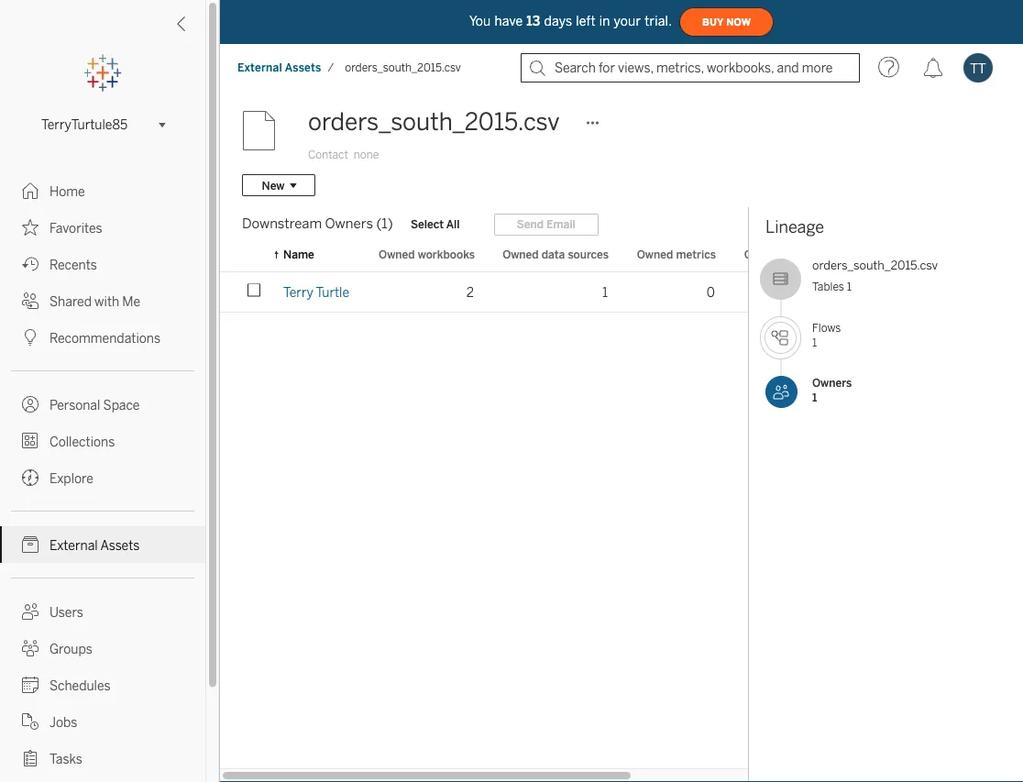 Task type: vqa. For each thing, say whether or not it's contained in the screenshot.
Sheet1
no



Task type: locate. For each thing, give the bounding box(es) containing it.
owned down send on the top right of the page
[[503, 248, 539, 261]]

users link
[[0, 593, 205, 630]]

assets for external assets
[[100, 538, 140, 553]]

none
[[354, 148, 379, 161]]

groups link
[[0, 630, 205, 667]]

/
[[328, 61, 334, 74]]

send email
[[517, 218, 576, 231]]

1 horizontal spatial external
[[238, 61, 282, 74]]

1 horizontal spatial owners
[[813, 377, 852, 390]]

1 vertical spatial external assets link
[[0, 526, 205, 563]]

flows 1
[[813, 321, 841, 349]]

owners left (1)
[[325, 216, 373, 232]]

external up file (text file) image
[[238, 61, 282, 74]]

orders_south_2015.csv right /
[[345, 61, 461, 74]]

home
[[50, 184, 85, 199]]

external down explore
[[50, 538, 98, 553]]

lineage
[[766, 217, 825, 237]]

contact none
[[308, 148, 379, 161]]

1 vertical spatial assets
[[100, 538, 140, 553]]

owners 1
[[813, 377, 852, 404]]

owned for owned data sources
[[503, 248, 539, 261]]

assets inside main navigation. press the up and down arrow keys to access links. 'element'
[[100, 538, 140, 553]]

owned left virtual
[[744, 248, 781, 261]]

1 down sources
[[603, 285, 608, 300]]

3 owned from the left
[[637, 248, 674, 261]]

1 owned from the left
[[379, 248, 415, 261]]

downstream owners (1)
[[242, 216, 393, 232]]

1 vertical spatial orders_south_2015.csv
[[308, 108, 560, 136]]

terryturtule85
[[41, 117, 128, 132]]

owned
[[379, 248, 415, 261], [503, 248, 539, 261], [637, 248, 674, 261], [744, 248, 781, 261]]

owned down (1)
[[379, 248, 415, 261]]

terry turtle link
[[283, 285, 350, 300]]

owners
[[325, 216, 373, 232], [813, 377, 852, 390]]

row
[[220, 272, 895, 313]]

0 horizontal spatial external
[[50, 538, 98, 553]]

terry turtle
[[283, 285, 350, 300]]

owned for owned metrics
[[637, 248, 674, 261]]

0
[[707, 285, 715, 300]]

0 vertical spatial assets
[[285, 61, 321, 74]]

external assets link left /
[[237, 60, 322, 75]]

external assets link up users link
[[0, 526, 205, 563]]

1 right owners image
[[813, 391, 818, 404]]

orders_south_2015.csv element
[[340, 61, 467, 74]]

13
[[527, 14, 541, 29]]

0 vertical spatial external
[[238, 61, 282, 74]]

favorites link
[[0, 209, 205, 246]]

you have 13 days left in your trial.
[[470, 14, 672, 29]]

owned left metrics
[[637, 248, 674, 261]]

external for external assets
[[50, 538, 98, 553]]

0 vertical spatial orders_south_2015.csv
[[345, 61, 461, 74]]

recommendations link
[[0, 319, 205, 356]]

external assets link
[[237, 60, 322, 75], [0, 526, 205, 563]]

4 owned from the left
[[744, 248, 781, 261]]

email
[[547, 218, 576, 231]]

tables image
[[760, 259, 802, 300]]

days
[[544, 14, 573, 29]]

me
[[122, 294, 141, 309]]

1 inside orders_south_2015.csv tables 1
[[847, 280, 852, 293]]

column header
[[231, 238, 272, 271]]

all
[[446, 218, 460, 231]]

navigation panel element
[[0, 55, 205, 782]]

0 horizontal spatial external assets link
[[0, 526, 205, 563]]

2 owned from the left
[[503, 248, 539, 261]]

file (text file) image
[[242, 104, 297, 159]]

1
[[847, 280, 852, 293], [603, 285, 608, 300], [813, 336, 817, 349], [813, 391, 818, 404]]

0 horizontal spatial owners
[[325, 216, 373, 232]]

1 right tables
[[847, 280, 852, 293]]

external
[[238, 61, 282, 74], [50, 538, 98, 553]]

0 vertical spatial external assets link
[[237, 60, 322, 75]]

orders_south_2015.csv
[[345, 61, 461, 74], [308, 108, 560, 136], [813, 258, 939, 273]]

recents
[[50, 257, 97, 272]]

new button
[[242, 174, 316, 196]]

have
[[495, 14, 523, 29]]

assets up users link
[[100, 538, 140, 553]]

collections
[[50, 434, 115, 449]]

name
[[283, 248, 314, 261]]

owners down flows 1
[[813, 377, 852, 390]]

users
[[50, 605, 83, 620]]

1 down the flows
[[813, 336, 817, 349]]

select all button
[[399, 213, 472, 235]]

virtual
[[783, 248, 817, 261]]

personal
[[50, 398, 100, 413]]

buy now
[[703, 16, 751, 28]]

0 horizontal spatial assets
[[100, 538, 140, 553]]

orders_south_2015.csv down orders_south_2015.csv 'element'
[[308, 108, 560, 136]]

external inside main navigation. press the up and down arrow keys to access links. 'element'
[[50, 538, 98, 553]]

new
[[262, 179, 285, 192]]

left
[[576, 14, 596, 29]]

assets left /
[[285, 61, 321, 74]]

assets
[[285, 61, 321, 74], [100, 538, 140, 553]]

grid
[[220, 238, 895, 782]]

1 horizontal spatial assets
[[285, 61, 321, 74]]

orders_south_2015.csv up tables
[[813, 258, 939, 273]]

with
[[95, 294, 119, 309]]

1 vertical spatial external
[[50, 538, 98, 553]]

shared with me
[[50, 294, 141, 309]]

favorites
[[50, 221, 102, 236]]



Task type: describe. For each thing, give the bounding box(es) containing it.
home link
[[0, 172, 205, 209]]

data
[[542, 248, 565, 261]]

connections
[[820, 248, 884, 261]]

explore link
[[0, 460, 205, 496]]

sources
[[568, 248, 609, 261]]

owned workbooks
[[379, 248, 475, 261]]

tables
[[813, 280, 845, 293]]

personal space link
[[0, 386, 205, 423]]

flows image
[[765, 322, 797, 354]]

shared with me link
[[0, 282, 205, 319]]

contact
[[308, 148, 348, 161]]

(1)
[[376, 216, 393, 232]]

buy
[[703, 16, 724, 28]]

tasks
[[50, 752, 82, 767]]

select
[[411, 218, 444, 231]]

now
[[727, 16, 751, 28]]

workbooks
[[418, 248, 475, 261]]

recents link
[[0, 246, 205, 282]]

trial.
[[645, 14, 672, 29]]

2 vertical spatial orders_south_2015.csv
[[813, 258, 939, 273]]

orders_south_2015.csv tables 1
[[813, 258, 939, 293]]

row containing terry turtle
[[220, 272, 895, 313]]

groups
[[50, 642, 92, 657]]

main navigation. press the up and down arrow keys to access links. element
[[0, 172, 205, 782]]

terry
[[283, 285, 314, 300]]

downstream
[[242, 216, 322, 232]]

select all
[[411, 218, 460, 231]]

1 inside flows 1
[[813, 336, 817, 349]]

owned metrics
[[637, 248, 716, 261]]

space
[[103, 398, 140, 413]]

in
[[600, 14, 611, 29]]

external for external assets /
[[238, 61, 282, 74]]

send
[[517, 218, 544, 231]]

owned for owned workbooks
[[379, 248, 415, 261]]

flows
[[813, 321, 841, 335]]

jobs
[[50, 715, 77, 730]]

schedules link
[[0, 667, 205, 703]]

turtle
[[316, 285, 350, 300]]

buy now button
[[680, 7, 774, 37]]

assets for external assets /
[[285, 61, 321, 74]]

1 vertical spatial owners
[[813, 377, 852, 390]]

owners image
[[766, 376, 798, 408]]

external assets /
[[238, 61, 334, 74]]

you
[[470, 14, 491, 29]]

2
[[467, 285, 474, 300]]

1 horizontal spatial external assets link
[[237, 60, 322, 75]]

1 inside owners 1
[[813, 391, 818, 404]]

explore
[[50, 471, 93, 486]]

terryturtule85 button
[[34, 114, 172, 136]]

owned virtual connections
[[744, 248, 884, 261]]

owned data sources
[[503, 248, 609, 261]]

send email button
[[494, 213, 599, 235]]

Search for views, metrics, workbooks, and more text field
[[521, 53, 860, 83]]

1 inside row
[[603, 285, 608, 300]]

collections link
[[0, 423, 205, 460]]

0 vertical spatial owners
[[325, 216, 373, 232]]

jobs link
[[0, 703, 205, 740]]

personal space
[[50, 398, 140, 413]]

tasks link
[[0, 740, 205, 777]]

your
[[614, 14, 641, 29]]

schedules
[[50, 678, 111, 693]]

grid containing terry turtle
[[220, 238, 895, 782]]

shared
[[50, 294, 92, 309]]

external assets
[[50, 538, 140, 553]]

recommendations
[[50, 331, 161, 346]]

owned for owned virtual connections
[[744, 248, 781, 261]]

metrics
[[676, 248, 716, 261]]



